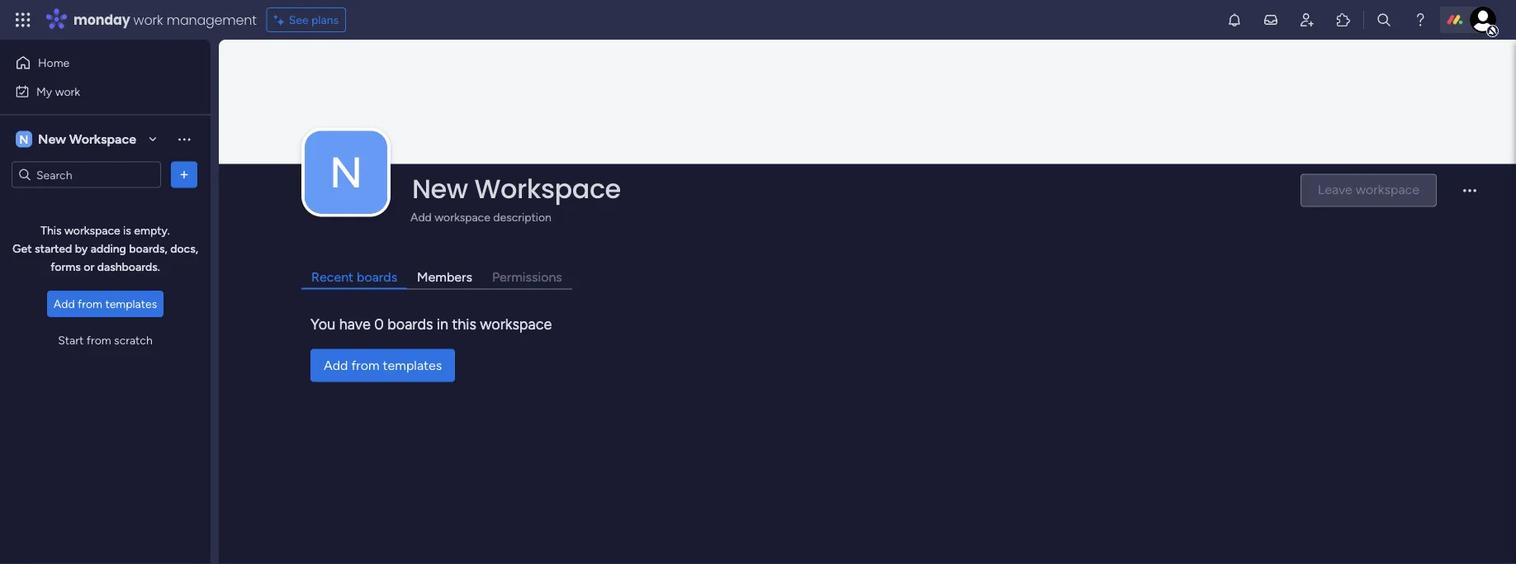 Task type: locate. For each thing, give the bounding box(es) containing it.
add up start at the bottom left
[[54, 297, 75, 311]]

new workspace up description
[[412, 170, 621, 207]]

add from templates button up start from scratch
[[47, 291, 164, 317]]

start
[[58, 333, 84, 347]]

from
[[78, 297, 102, 311], [86, 333, 111, 347], [351, 357, 380, 373]]

add from templates down 0
[[324, 357, 442, 373]]

2 horizontal spatial add
[[410, 210, 432, 224]]

1 horizontal spatial workspace
[[474, 170, 621, 207]]

add
[[410, 210, 432, 224], [54, 297, 75, 311], [324, 357, 348, 373]]

work inside button
[[55, 84, 80, 98]]

0 vertical spatial new workspace
[[38, 131, 136, 147]]

1 vertical spatial templates
[[383, 357, 442, 373]]

0 horizontal spatial add
[[54, 297, 75, 311]]

0 vertical spatial add from templates button
[[47, 291, 164, 317]]

work for my
[[55, 84, 80, 98]]

0 vertical spatial work
[[133, 10, 163, 29]]

templates up scratch
[[105, 297, 157, 311]]

1 horizontal spatial work
[[133, 10, 163, 29]]

boards,
[[129, 242, 167, 256]]

workspace down permissions
[[480, 315, 552, 333]]

workspace
[[69, 131, 136, 147], [474, 170, 621, 207]]

monday work management
[[74, 10, 257, 29]]

0 vertical spatial workspace
[[69, 131, 136, 147]]

my work
[[36, 84, 80, 98]]

n for workspace image
[[329, 146, 363, 198]]

add for the bottom add from templates button
[[324, 357, 348, 373]]

0
[[374, 315, 384, 333]]

add from templates button
[[47, 291, 164, 317], [311, 349, 455, 382]]

0 horizontal spatial workspace
[[69, 131, 136, 147]]

boards
[[357, 269, 397, 285], [387, 315, 433, 333]]

new workspace inside workspace selection element
[[38, 131, 136, 147]]

my work button
[[10, 78, 178, 104]]

1 vertical spatial add from templates button
[[311, 349, 455, 382]]

add from templates up start from scratch
[[54, 297, 157, 311]]

1 horizontal spatial templates
[[383, 357, 442, 373]]

1 vertical spatial new workspace
[[412, 170, 621, 207]]

templates down you have 0 boards in this workspace
[[383, 357, 442, 373]]

0 vertical spatial new
[[38, 131, 66, 147]]

by
[[75, 242, 88, 256]]

workspace up description
[[474, 170, 621, 207]]

new workspace
[[38, 131, 136, 147], [412, 170, 621, 207]]

description
[[493, 210, 552, 224]]

home button
[[10, 50, 178, 76]]

add down you
[[324, 357, 348, 373]]

0 vertical spatial add
[[410, 210, 432, 224]]

0 horizontal spatial templates
[[105, 297, 157, 311]]

work
[[133, 10, 163, 29], [55, 84, 80, 98]]

0 horizontal spatial work
[[55, 84, 80, 98]]

new up the add workspace description
[[412, 170, 468, 207]]

add from templates button down 0
[[311, 349, 455, 382]]

permissions
[[492, 269, 562, 285]]

monday
[[74, 10, 130, 29]]

you
[[311, 315, 336, 333]]

1 horizontal spatial n
[[329, 146, 363, 198]]

1 vertical spatial work
[[55, 84, 80, 98]]

this workspace is empty. get started by adding boards, docs, forms or dashboards.
[[12, 223, 198, 274]]

new
[[38, 131, 66, 147], [412, 170, 468, 207]]

0 horizontal spatial add from templates button
[[47, 291, 164, 317]]

1 horizontal spatial add from templates
[[324, 357, 442, 373]]

workspace image
[[16, 130, 32, 148]]

n
[[19, 132, 28, 146], [329, 146, 363, 198]]

1 vertical spatial add
[[54, 297, 75, 311]]

options image
[[176, 166, 192, 183]]

this
[[41, 223, 62, 237]]

workspace inside this workspace is empty. get started by adding boards, docs, forms or dashboards.
[[64, 223, 120, 237]]

1 horizontal spatial new
[[412, 170, 468, 207]]

boards right recent
[[357, 269, 397, 285]]

workspace left description
[[435, 210, 490, 224]]

1 vertical spatial boards
[[387, 315, 433, 333]]

forms
[[50, 260, 81, 274]]

workspace up by
[[64, 223, 120, 237]]

templates
[[105, 297, 157, 311], [383, 357, 442, 373]]

started
[[35, 242, 72, 256]]

search everything image
[[1376, 12, 1392, 28]]

docs,
[[170, 242, 198, 256]]

from down or
[[78, 297, 102, 311]]

add from templates
[[54, 297, 157, 311], [324, 357, 442, 373]]

from right start at the bottom left
[[86, 333, 111, 347]]

2 vertical spatial add
[[324, 357, 348, 373]]

0 horizontal spatial n
[[19, 132, 28, 146]]

members
[[417, 269, 472, 285]]

new workspace up search in workspace field
[[38, 131, 136, 147]]

1 horizontal spatial add
[[324, 357, 348, 373]]

v2 ellipsis image
[[1463, 189, 1477, 203]]

0 vertical spatial templates
[[105, 297, 157, 311]]

workspace
[[435, 210, 490, 224], [64, 223, 120, 237], [480, 315, 552, 333]]

boards right 0
[[387, 315, 433, 333]]

0 vertical spatial add from templates
[[54, 297, 157, 311]]

0 horizontal spatial new
[[38, 131, 66, 147]]

add up 'members'
[[410, 210, 432, 224]]

1 horizontal spatial add from templates button
[[311, 349, 455, 382]]

from down have
[[351, 357, 380, 373]]

n inside workspace icon
[[19, 132, 28, 146]]

0 horizontal spatial new workspace
[[38, 131, 136, 147]]

1 vertical spatial workspace
[[474, 170, 621, 207]]

work right my
[[55, 84, 80, 98]]

new right workspace icon
[[38, 131, 66, 147]]

1 vertical spatial from
[[86, 333, 111, 347]]

n inside workspace image
[[329, 146, 363, 198]]

see plans
[[289, 13, 339, 27]]

work right monday in the left top of the page
[[133, 10, 163, 29]]

apps image
[[1335, 12, 1352, 28]]

this
[[452, 315, 476, 333]]

workspace selection element
[[16, 129, 139, 149]]

1 horizontal spatial new workspace
[[412, 170, 621, 207]]

add for leftmost add from templates button
[[54, 297, 75, 311]]

workspace up search in workspace field
[[69, 131, 136, 147]]

adding
[[91, 242, 126, 256]]



Task type: describe. For each thing, give the bounding box(es) containing it.
have
[[339, 315, 371, 333]]

1 vertical spatial new
[[412, 170, 468, 207]]

see
[[289, 13, 309, 27]]

start from scratch
[[58, 333, 153, 347]]

empty.
[[134, 223, 170, 237]]

notifications image
[[1226, 12, 1243, 28]]

n button
[[305, 131, 387, 213]]

home
[[38, 56, 70, 70]]

gary orlando image
[[1470, 7, 1496, 33]]

in
[[437, 315, 448, 333]]

1 vertical spatial add from templates
[[324, 357, 442, 373]]

inbox image
[[1263, 12, 1279, 28]]

templates for leftmost add from templates button
[[105, 297, 157, 311]]

0 vertical spatial from
[[78, 297, 102, 311]]

see plans button
[[266, 7, 346, 32]]

New Workspace field
[[408, 170, 1287, 207]]

recent boards
[[311, 269, 397, 285]]

recent
[[311, 269, 354, 285]]

0 vertical spatial boards
[[357, 269, 397, 285]]

or
[[84, 260, 94, 274]]

new inside workspace selection element
[[38, 131, 66, 147]]

work for monday
[[133, 10, 163, 29]]

2 vertical spatial from
[[351, 357, 380, 373]]

invite members image
[[1299, 12, 1316, 28]]

dashboards.
[[97, 260, 160, 274]]

workspace for this
[[64, 223, 120, 237]]

management
[[167, 10, 257, 29]]

select product image
[[15, 12, 31, 28]]

help image
[[1412, 12, 1429, 28]]

workspace image
[[305, 131, 387, 213]]

workspace options image
[[176, 131, 192, 147]]

n for workspace icon
[[19, 132, 28, 146]]

from inside start from scratch button
[[86, 333, 111, 347]]

add workspace description
[[410, 210, 552, 224]]

plans
[[311, 13, 339, 27]]

0 horizontal spatial add from templates
[[54, 297, 157, 311]]

workspace for add
[[435, 210, 490, 224]]

start from scratch button
[[51, 327, 159, 353]]

get
[[12, 242, 32, 256]]

my
[[36, 84, 52, 98]]

Search in workspace field
[[35, 165, 138, 184]]

scratch
[[114, 333, 153, 347]]

you have 0 boards in this workspace
[[311, 315, 552, 333]]

is
[[123, 223, 131, 237]]

templates for the bottom add from templates button
[[383, 357, 442, 373]]



Task type: vqa. For each thing, say whether or not it's contained in the screenshot.
bottommost work
yes



